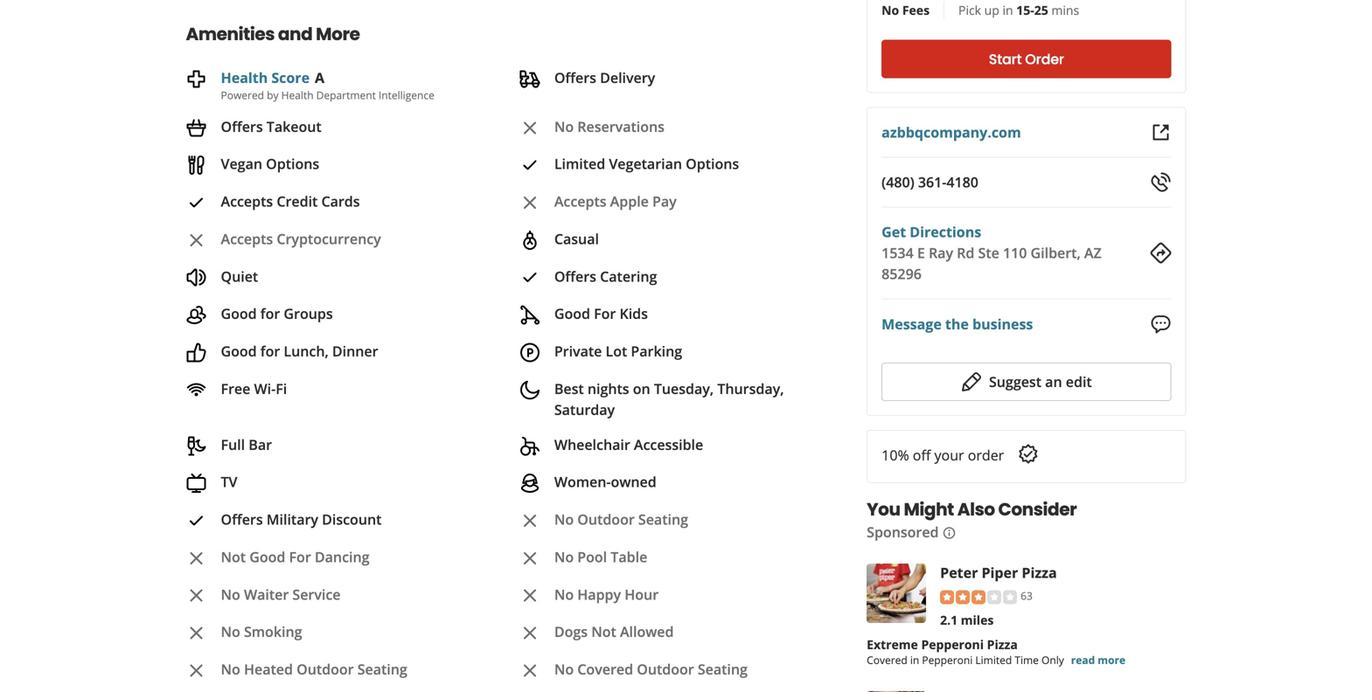 Task type: vqa. For each thing, say whether or not it's contained in the screenshot.
the rightmost covered
yes



Task type: locate. For each thing, give the bounding box(es) containing it.
no for no smoking
[[221, 623, 240, 642]]

message the business
[[882, 315, 1034, 334]]

mins
[[1052, 2, 1080, 18]]

ray
[[929, 244, 954, 263]]

offers catering
[[555, 267, 657, 286]]

24 message v2 image
[[1151, 314, 1172, 335]]

fees
[[903, 2, 930, 18]]

outdoor for no heated outdoor seating
[[297, 661, 354, 679]]

0 horizontal spatial not
[[221, 548, 246, 567]]

outdoor down women-owned
[[578, 511, 635, 529]]

no for no happy hour
[[555, 586, 574, 604]]

3 star rating image
[[941, 591, 1018, 605]]

azbbqcompany.com
[[882, 123, 1022, 142]]

military
[[267, 511, 318, 529]]

in
[[1003, 2, 1014, 18], [911, 654, 920, 668]]

free wi-fi
[[221, 380, 287, 398]]

for for lunch,
[[261, 342, 280, 361]]

0 vertical spatial 24 checkmark v2 image
[[520, 155, 541, 176]]

no covered outdoor seating
[[555, 661, 748, 679]]

apple
[[610, 192, 649, 211]]

private lot parking
[[555, 342, 683, 361]]

24 food v2 image
[[186, 155, 207, 176]]

24 close v2 image for not good for dancing
[[186, 548, 207, 569]]

110
[[1004, 244, 1028, 263]]

for left lunch,
[[261, 342, 280, 361]]

score
[[272, 68, 310, 87]]

0 vertical spatial pizza
[[1022, 564, 1057, 583]]

happy
[[578, 586, 621, 604]]

24 close v2 image left happy
[[520, 586, 541, 607]]

1 horizontal spatial seating
[[639, 511, 689, 529]]

pizza for pepperoni
[[988, 637, 1018, 654]]

pizza
[[1022, 564, 1057, 583], [988, 637, 1018, 654]]

good up free
[[221, 342, 257, 361]]

no down 'dogs'
[[555, 661, 574, 679]]

0 vertical spatial in
[[1003, 2, 1014, 18]]

1 vertical spatial pizza
[[988, 637, 1018, 654]]

24 checkmark v2 image down 24 food v2 image
[[186, 192, 207, 213]]

vegan
[[221, 155, 262, 173]]

good for kids
[[555, 305, 648, 323]]

0 horizontal spatial seating
[[358, 661, 408, 679]]

1 horizontal spatial not
[[592, 623, 617, 642]]

no left reservations
[[555, 117, 574, 136]]

24 sound on v2 image
[[186, 267, 207, 288]]

covered
[[867, 654, 908, 668], [578, 661, 634, 679]]

no
[[882, 2, 900, 18], [555, 117, 574, 136], [555, 511, 574, 529], [555, 548, 574, 567], [221, 586, 240, 604], [555, 586, 574, 604], [221, 623, 240, 642], [221, 661, 240, 679], [555, 661, 574, 679]]

covered down the dogs not allowed
[[578, 661, 634, 679]]

amenities and more
[[186, 22, 360, 46]]

covered down peter piper pizza image
[[867, 654, 908, 668]]

24 close v2 image for no pool table
[[520, 548, 541, 569]]

0 vertical spatial for
[[594, 305, 616, 323]]

women-
[[555, 473, 611, 492]]

1 vertical spatial for
[[261, 342, 280, 361]]

2 vertical spatial 24 checkmark v2 image
[[186, 511, 207, 532]]

2 horizontal spatial outdoor
[[637, 661, 694, 679]]

good for good for kids
[[555, 305, 591, 323]]

24 television v2 image
[[186, 473, 207, 494]]

health up powered
[[221, 68, 268, 87]]

smoking
[[244, 623, 302, 642]]

good for groups
[[221, 305, 333, 323]]

24 close v2 image left no smoking
[[186, 623, 207, 644]]

for left groups
[[261, 305, 280, 323]]

24 close v2 image up 24 sound on v2 'icon'
[[186, 230, 207, 251]]

24 close v2 image for accepts apple pay
[[520, 192, 541, 213]]

not up waiter
[[221, 548, 246, 567]]

24 ambience v2 image
[[520, 230, 541, 251]]

credit
[[277, 192, 318, 211]]

outdoor
[[578, 511, 635, 529], [297, 661, 354, 679], [637, 661, 694, 679]]

1 horizontal spatial limited
[[976, 654, 1012, 668]]

peter
[[941, 564, 978, 583]]

thursday,
[[718, 380, 784, 398]]

0 horizontal spatial covered
[[578, 661, 634, 679]]

24 close v2 image for accepts cryptocurrency
[[186, 230, 207, 251]]

accepts down vegan
[[221, 192, 273, 211]]

not
[[221, 548, 246, 567], [592, 623, 617, 642]]

casual
[[555, 230, 599, 248]]

full bar
[[221, 436, 272, 454]]

24 women owned v2 image
[[520, 473, 541, 494]]

24 nightlife v2 image
[[186, 436, 207, 457]]

1 vertical spatial in
[[911, 654, 920, 668]]

offers down casual
[[555, 267, 597, 286]]

24 close v2 image
[[186, 230, 207, 251], [520, 511, 541, 532], [520, 548, 541, 569], [186, 586, 207, 607], [520, 586, 541, 607], [186, 623, 207, 644]]

1 vertical spatial for
[[289, 548, 311, 567]]

24 checkmark v2 image for limited
[[520, 155, 541, 176]]

pizza up 63
[[1022, 564, 1057, 583]]

24 like v2 image
[[186, 342, 207, 363]]

in down peter piper pizza image
[[911, 654, 920, 668]]

an
[[1046, 373, 1063, 392]]

dogs
[[555, 623, 588, 642]]

message the business button
[[882, 314, 1034, 335]]

24 checkmark v2 image for offers
[[186, 511, 207, 532]]

for down offers military discount
[[289, 548, 311, 567]]

1 horizontal spatial covered
[[867, 654, 908, 668]]

offers
[[555, 68, 597, 87], [221, 117, 263, 136], [555, 267, 597, 286], [221, 511, 263, 529]]

2 for from the top
[[261, 342, 280, 361]]

361-
[[919, 173, 947, 192]]

1 vertical spatial health
[[281, 88, 314, 102]]

no left heated at the left bottom of the page
[[221, 661, 240, 679]]

discount
[[322, 511, 382, 529]]

for
[[594, 305, 616, 323], [289, 548, 311, 567]]

accepts cryptocurrency
[[221, 230, 381, 248]]

no left smoking
[[221, 623, 240, 642]]

24 groups v2 image
[[186, 305, 207, 326]]

pizza for piper
[[1022, 564, 1057, 583]]

reservations
[[578, 117, 665, 136]]

vegan options
[[221, 155, 320, 173]]

no happy hour
[[555, 586, 659, 604]]

limited vegetarian options
[[555, 155, 739, 173]]

good for good for groups
[[221, 305, 257, 323]]

offers down tv
[[221, 511, 263, 529]]

24 close v2 image for no happy hour
[[520, 586, 541, 607]]

1 vertical spatial not
[[592, 623, 617, 642]]

limited left time
[[976, 654, 1012, 668]]

get directions link
[[882, 223, 982, 242]]

1 for from the top
[[261, 305, 280, 323]]

24 close v2 image for no outdoor seating
[[520, 511, 541, 532]]

2 horizontal spatial seating
[[698, 661, 748, 679]]

start order
[[989, 49, 1065, 69]]

0 horizontal spatial pizza
[[988, 637, 1018, 654]]

offers delivery
[[555, 68, 656, 87]]

allowed
[[620, 623, 674, 642]]

24 checkmark v2 image down "24 television v2" icon
[[186, 511, 207, 532]]

1 horizontal spatial health
[[281, 88, 314, 102]]

only
[[1042, 654, 1065, 668]]

peter piper pizza link
[[941, 564, 1057, 583]]

24 close v2 image left pool
[[520, 548, 541, 569]]

in right "up"
[[1003, 2, 1014, 18]]

amenities
[[186, 22, 275, 46]]

1 horizontal spatial options
[[686, 155, 739, 173]]

read
[[1072, 654, 1096, 668]]

0 vertical spatial health
[[221, 68, 268, 87]]

health down "score"
[[281, 88, 314, 102]]

rd
[[957, 244, 975, 263]]

pizza down miles on the right bottom of the page
[[988, 637, 1018, 654]]

for left kids
[[594, 305, 616, 323]]

accepts for accepts apple pay
[[555, 192, 607, 211]]

gilbert,
[[1031, 244, 1081, 263]]

good up waiter
[[250, 548, 286, 567]]

0 horizontal spatial options
[[266, 155, 320, 173]]

10%
[[882, 446, 910, 465]]

no pool table
[[555, 548, 648, 567]]

24 pencil v2 image
[[962, 372, 983, 393]]

no down 'women-'
[[555, 511, 574, 529]]

pool
[[578, 548, 607, 567]]

24 shopping v2 image
[[186, 117, 207, 138]]

2.1
[[941, 612, 958, 629]]

24 order v2 image
[[520, 68, 541, 89]]

0 vertical spatial not
[[221, 548, 246, 567]]

off
[[913, 446, 931, 465]]

offers down powered
[[221, 117, 263, 136]]

no for no covered outdoor seating
[[555, 661, 574, 679]]

24 parking v2 image
[[520, 342, 541, 363]]

accepts up casual
[[555, 192, 607, 211]]

outdoor right heated at the left bottom of the page
[[297, 661, 354, 679]]

health score link
[[221, 68, 310, 87]]

good for good for lunch, dinner
[[221, 342, 257, 361]]

limited down no reservations
[[555, 155, 606, 173]]

get
[[882, 223, 907, 242]]

cards
[[322, 192, 360, 211]]

24 close v2 image down 24 women owned v2 icon
[[520, 511, 541, 532]]

24 night v2 image
[[520, 380, 541, 401]]

directions
[[910, 223, 982, 242]]

kids
[[620, 305, 648, 323]]

10% off your order
[[882, 446, 1005, 465]]

offers right 24 order v2 image
[[555, 68, 597, 87]]

24 close v2 image left waiter
[[186, 586, 207, 607]]

offers takeout
[[221, 117, 322, 136]]

no left happy
[[555, 586, 574, 604]]

covered inside extreme pepperoni pizza covered in pepperoni limited time only read more
[[867, 654, 908, 668]]

1 horizontal spatial outdoor
[[578, 511, 635, 529]]

1 options from the left
[[266, 155, 320, 173]]

0 vertical spatial limited
[[555, 155, 606, 173]]

24 close v2 image
[[520, 117, 541, 138], [520, 192, 541, 213], [186, 548, 207, 569], [520, 623, 541, 644], [186, 661, 207, 682], [520, 661, 541, 682]]

limited
[[555, 155, 606, 173], [976, 654, 1012, 668]]

24 close v2 image for no waiter service
[[186, 586, 207, 607]]

0 vertical spatial for
[[261, 305, 280, 323]]

no for no heated outdoor seating
[[221, 661, 240, 679]]

your
[[935, 446, 965, 465]]

outdoor down allowed
[[637, 661, 694, 679]]

options down takeout
[[266, 155, 320, 173]]

no left waiter
[[221, 586, 240, 604]]

2.1 miles
[[941, 612, 994, 629]]

offers military discount
[[221, 511, 382, 529]]

cryptocurrency
[[277, 230, 381, 248]]

16 info v2 image
[[943, 527, 957, 541]]

pizza inside extreme pepperoni pizza covered in pepperoni limited time only read more
[[988, 637, 1018, 654]]

intelligence
[[379, 88, 435, 102]]

24 checkmark v2 image up 24 ambience v2 'icon'
[[520, 155, 541, 176]]

24 phone v2 image
[[1151, 172, 1172, 193]]

accepts up quiet
[[221, 230, 273, 248]]

1 vertical spatial 24 checkmark v2 image
[[186, 192, 207, 213]]

suggest
[[990, 373, 1042, 392]]

0 horizontal spatial in
[[911, 654, 920, 668]]

no left fees at the right of page
[[882, 2, 900, 18]]

good up private
[[555, 305, 591, 323]]

not right 'dogs'
[[592, 623, 617, 642]]

1 vertical spatial limited
[[976, 654, 1012, 668]]

24 checkmark v2 image
[[520, 155, 541, 176], [186, 192, 207, 213], [186, 511, 207, 532]]

24 medical v2 image
[[186, 68, 207, 89]]

best
[[555, 380, 584, 398]]

good down quiet
[[221, 305, 257, 323]]

no left pool
[[555, 548, 574, 567]]

options right vegetarian
[[686, 155, 739, 173]]

takeout
[[267, 117, 322, 136]]

peter piper pizza
[[941, 564, 1057, 583]]

1 horizontal spatial pizza
[[1022, 564, 1057, 583]]

accepts for accepts cryptocurrency
[[221, 230, 273, 248]]

0 horizontal spatial outdoor
[[297, 661, 354, 679]]



Task type: describe. For each thing, give the bounding box(es) containing it.
extreme pepperoni pizza covered in pepperoni limited time only read more
[[867, 637, 1126, 668]]

miles
[[961, 612, 994, 629]]

outdoor for no covered outdoor seating
[[637, 661, 694, 679]]

suggest an edit button
[[882, 363, 1172, 402]]

up
[[985, 2, 1000, 18]]

lot
[[606, 342, 628, 361]]

24 checkmark v2 image for accepts
[[186, 192, 207, 213]]

tuesday,
[[654, 380, 714, 398]]

best nights on tuesday, thursday, saturday
[[555, 380, 784, 419]]

e
[[918, 244, 925, 263]]

for for groups
[[261, 305, 280, 323]]

piper
[[982, 564, 1019, 583]]

parking
[[631, 342, 683, 361]]

no fees
[[882, 2, 930, 18]]

heated
[[244, 661, 293, 679]]

24 directions v2 image
[[1151, 243, 1172, 264]]

ste
[[979, 244, 1000, 263]]

offers for offers catering
[[555, 267, 597, 286]]

pick
[[959, 2, 982, 18]]

wi-
[[254, 380, 276, 398]]

the
[[946, 315, 969, 334]]

seating for no covered outdoor seating
[[698, 661, 748, 679]]

accepts for accepts credit cards
[[221, 192, 273, 211]]

0 horizontal spatial for
[[289, 548, 311, 567]]

no for no outdoor seating
[[555, 511, 574, 529]]

order
[[968, 446, 1005, 465]]

start
[[989, 49, 1022, 69]]

accessible
[[634, 436, 704, 454]]

owned
[[611, 473, 657, 492]]

private
[[555, 342, 602, 361]]

no waiter service
[[221, 586, 341, 604]]

0 horizontal spatial health
[[221, 68, 268, 87]]

1 horizontal spatial in
[[1003, 2, 1014, 18]]

24 close v2 image for no heated outdoor seating
[[186, 661, 207, 682]]

nights
[[588, 380, 630, 398]]

seating for no heated outdoor seating
[[358, 661, 408, 679]]

offers for offers military discount
[[221, 511, 263, 529]]

24 wifi v2 image
[[186, 380, 207, 401]]

not good for dancing
[[221, 548, 370, 567]]

24 close v2 image for no smoking
[[186, 623, 207, 644]]

wheelchair
[[555, 436, 631, 454]]

az
[[1085, 244, 1102, 263]]

63
[[1021, 589, 1033, 604]]

accepts apple pay
[[555, 192, 677, 211]]

women-owned
[[555, 473, 657, 492]]

accepts credit cards
[[221, 192, 360, 211]]

4180
[[947, 173, 979, 192]]

15-
[[1017, 2, 1035, 18]]

service
[[293, 586, 341, 604]]

you
[[867, 498, 901, 523]]

pay
[[653, 192, 677, 211]]

24 close v2 image for dogs not allowed
[[520, 623, 541, 644]]

groups
[[284, 305, 333, 323]]

no for no reservations
[[555, 117, 574, 136]]

order
[[1026, 49, 1065, 69]]

no reservations
[[555, 117, 665, 136]]

25
[[1035, 2, 1049, 18]]

no for no fees
[[882, 2, 900, 18]]

no heated outdoor seating
[[221, 661, 408, 679]]

bar
[[249, 436, 272, 454]]

lunch,
[[284, 342, 329, 361]]

quiet
[[221, 267, 258, 286]]

catering
[[600, 267, 657, 286]]

no smoking
[[221, 623, 302, 642]]

on
[[633, 380, 651, 398]]

more
[[1098, 654, 1126, 668]]

peter piper pizza image
[[867, 565, 927, 624]]

limited inside extreme pepperoni pizza covered in pepperoni limited time only read more
[[976, 654, 1012, 668]]

24 wheelchair v2 image
[[520, 436, 541, 457]]

in inside extreme pepperoni pizza covered in pepperoni limited time only read more
[[911, 654, 920, 668]]

read more link
[[1072, 654, 1126, 668]]

offers for offers delivery
[[555, 68, 597, 87]]

85296
[[882, 265, 922, 284]]

24 external link v2 image
[[1151, 122, 1172, 143]]

azbbqcompany.com link
[[882, 123, 1022, 142]]

24 kids v2 image
[[520, 305, 541, 326]]

no for no pool table
[[555, 548, 574, 567]]

suggest an edit
[[990, 373, 1093, 392]]

dancing
[[315, 548, 370, 567]]

no for no waiter service
[[221, 586, 240, 604]]

24 checkmark v2 image
[[520, 267, 541, 288]]

sponsored
[[867, 523, 939, 542]]

more
[[316, 22, 360, 46]]

hour
[[625, 586, 659, 604]]

good for lunch, dinner
[[221, 342, 378, 361]]

0 horizontal spatial limited
[[555, 155, 606, 173]]

2 options from the left
[[686, 155, 739, 173]]

24 close v2 image for no covered outdoor seating
[[520, 661, 541, 682]]

1534
[[882, 244, 914, 263]]

24 check in v2 image
[[1019, 444, 1040, 465]]

start order button
[[882, 40, 1172, 78]]

24 close v2 image for no reservations
[[520, 117, 541, 138]]

a
[[315, 68, 325, 87]]

message
[[882, 315, 942, 334]]

tv
[[221, 473, 238, 492]]

1 horizontal spatial for
[[594, 305, 616, 323]]

extreme
[[867, 637, 919, 654]]

delivery
[[600, 68, 656, 87]]

waiter
[[244, 586, 289, 604]]

offers for offers takeout
[[221, 117, 263, 136]]



